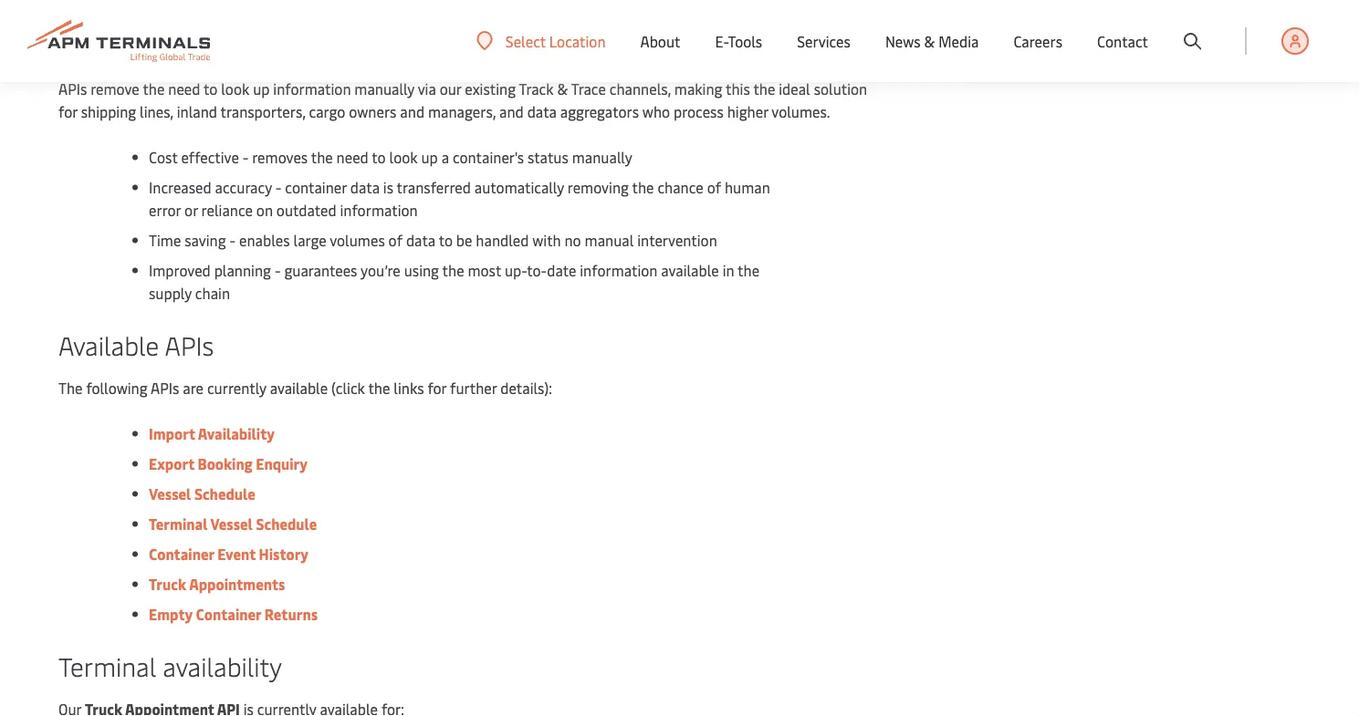 Task type: vqa. For each thing, say whether or not it's contained in the screenshot.
'manually' to the left
yes



Task type: locate. For each thing, give the bounding box(es) containing it.
0 vertical spatial look
[[221, 79, 249, 98]]

need up container
[[337, 147, 369, 167]]

1 vertical spatial of
[[389, 230, 403, 250]]

need
[[168, 79, 200, 98], [337, 147, 369, 167]]

look
[[221, 79, 249, 98], [389, 147, 418, 167]]

0 vertical spatial &
[[924, 31, 935, 51]]

information down manual
[[580, 260, 658, 280]]

reliance
[[201, 200, 253, 220]]

volumes.
[[772, 101, 830, 121]]

our right can on the top left
[[162, 28, 200, 63]]

vessel down export
[[149, 484, 191, 504]]

0 vertical spatial need
[[168, 79, 200, 98]]

terminal for terminal vessel schedule
[[149, 514, 208, 534]]

and down via
[[400, 101, 425, 121]]

terminal
[[149, 514, 208, 534], [58, 649, 156, 684]]

manually
[[355, 79, 415, 98], [572, 147, 632, 167]]

export
[[149, 454, 194, 473]]

0 horizontal spatial available
[[270, 378, 328, 398]]

1 horizontal spatial and
[[499, 101, 524, 121]]

apis
[[205, 28, 255, 63], [58, 79, 87, 98], [165, 328, 214, 362], [151, 378, 179, 398]]

- for container
[[276, 177, 282, 197]]

look up is
[[389, 147, 418, 167]]

1 horizontal spatial data
[[406, 230, 436, 250]]

and down existing
[[499, 101, 524, 121]]

1 horizontal spatial of
[[707, 177, 721, 197]]

- right saving
[[230, 230, 236, 250]]

up left a
[[421, 147, 438, 167]]

the right this
[[754, 79, 775, 98]]

look up transporters,
[[221, 79, 249, 98]]

be
[[456, 230, 472, 250]]

effective
[[181, 147, 239, 167]]

process
[[674, 101, 724, 121]]

- down removes at the top of the page
[[276, 177, 282, 197]]

1 horizontal spatial our
[[440, 79, 461, 98]]

apis up "are" on the bottom left of page
[[165, 328, 214, 362]]

0 horizontal spatial up
[[253, 79, 270, 98]]

0 horizontal spatial manually
[[355, 79, 415, 98]]

0 vertical spatial manually
[[355, 79, 415, 98]]

- down enables
[[275, 260, 281, 280]]

apis left remove
[[58, 79, 87, 98]]

vessel schedule link
[[149, 484, 256, 504]]

container
[[285, 177, 347, 197]]

1 vertical spatial data
[[350, 177, 380, 197]]

manually up owners
[[355, 79, 415, 98]]

trace
[[571, 79, 606, 98]]

0 vertical spatial our
[[162, 28, 200, 63]]

vessel
[[149, 484, 191, 504], [210, 514, 253, 534]]

0 vertical spatial of
[[707, 177, 721, 197]]

1 vertical spatial terminal
[[58, 649, 156, 684]]

terminal down empty
[[58, 649, 156, 684]]

0 horizontal spatial need
[[168, 79, 200, 98]]

information inside increased accuracy - container data is transferred automatically removing the chance of human error or reliance on outdated information
[[340, 200, 418, 220]]

1 vertical spatial our
[[440, 79, 461, 98]]

- inside improved planning - guarantees you're using the most up-to-date information available in the supply chain
[[275, 260, 281, 280]]

- inside increased accuracy - container data is transferred automatically removing the chance of human error or reliance on outdated information
[[276, 177, 282, 197]]

& right news
[[924, 31, 935, 51]]

1 horizontal spatial look
[[389, 147, 418, 167]]

(click
[[331, 378, 365, 398]]

data inside the apis remove the need to look up information manually via our existing track & trace channels, making this the ideal solution for shipping lines, inland transporters, cargo owners and managers, and data aggregators who process higher volumes.
[[527, 101, 557, 121]]

container
[[149, 544, 214, 564], [196, 604, 261, 624]]

removing
[[568, 177, 629, 197]]

container up truck
[[149, 544, 214, 564]]

managers,
[[428, 101, 496, 121]]

0 horizontal spatial &
[[557, 79, 568, 98]]

1 horizontal spatial up
[[421, 147, 438, 167]]

contact
[[1097, 31, 1148, 51]]

&
[[924, 31, 935, 51], [557, 79, 568, 98]]

2 vertical spatial information
[[580, 260, 658, 280]]

1 vertical spatial for
[[428, 378, 447, 398]]

1 vertical spatial available
[[270, 378, 328, 398]]

1 vertical spatial manually
[[572, 147, 632, 167]]

terminal down vessel schedule
[[149, 514, 208, 534]]

of left human
[[707, 177, 721, 197]]

information
[[273, 79, 351, 98], [340, 200, 418, 220], [580, 260, 658, 280]]

- for removes
[[243, 147, 249, 167]]

schedule down booking
[[194, 484, 256, 504]]

- up accuracy at the top left of the page
[[243, 147, 249, 167]]

the up container
[[311, 147, 333, 167]]

solution
[[814, 79, 867, 98]]

track
[[519, 79, 554, 98]]

container down appointments
[[196, 604, 261, 624]]

0 vertical spatial terminal
[[149, 514, 208, 534]]

existing
[[465, 79, 516, 98]]

date
[[547, 260, 576, 280]]

2 vertical spatial to
[[439, 230, 453, 250]]

your
[[316, 28, 366, 63]]

need up inland
[[168, 79, 200, 98]]

can
[[116, 28, 156, 63]]

to-
[[527, 260, 547, 280]]

a
[[442, 147, 449, 167]]

cost
[[149, 147, 178, 167]]

e-
[[715, 31, 728, 51]]

available down intervention
[[661, 260, 719, 280]]

look inside the apis remove the need to look up information manually via our existing track & trace channels, making this the ideal solution for shipping lines, inland transporters, cargo owners and managers, and data aggregators who process higher volumes.
[[221, 79, 249, 98]]

select location
[[506, 31, 606, 51]]

0 vertical spatial schedule
[[194, 484, 256, 504]]

inland
[[177, 101, 217, 121]]

empty
[[149, 604, 193, 624]]

data down track
[[527, 101, 557, 121]]

2 horizontal spatial data
[[527, 101, 557, 121]]

-
[[243, 147, 249, 167], [276, 177, 282, 197], [230, 230, 236, 250], [275, 260, 281, 280]]

schedule up the history
[[256, 514, 317, 534]]

0 horizontal spatial data
[[350, 177, 380, 197]]

up up transporters,
[[253, 79, 270, 98]]

1 horizontal spatial available
[[661, 260, 719, 280]]

import
[[149, 424, 195, 443]]

of up you're
[[389, 230, 403, 250]]

1 vertical spatial schedule
[[256, 514, 317, 534]]

or
[[184, 200, 198, 220]]

0 horizontal spatial look
[[221, 79, 249, 98]]

- for guarantees
[[275, 260, 281, 280]]

the
[[143, 79, 165, 98], [754, 79, 775, 98], [311, 147, 333, 167], [632, 177, 654, 197], [442, 260, 464, 280], [738, 260, 760, 280], [368, 378, 390, 398]]

human
[[725, 177, 770, 197]]

ideal
[[779, 79, 810, 98]]

1 vertical spatial look
[[389, 147, 418, 167]]

2 vertical spatial data
[[406, 230, 436, 250]]

booking
[[198, 454, 253, 473]]

cargo
[[309, 101, 345, 121]]

the left chance
[[632, 177, 654, 197]]

in
[[723, 260, 734, 280]]

information up cargo
[[273, 79, 351, 98]]

2 and from the left
[[499, 101, 524, 121]]

select
[[506, 31, 546, 51]]

error
[[149, 200, 181, 220]]

0 horizontal spatial our
[[162, 28, 200, 63]]

to up is
[[372, 147, 386, 167]]

information down is
[[340, 200, 418, 220]]

export booking enquiry link
[[149, 454, 308, 473]]

vessel schedule
[[149, 484, 256, 504]]

on
[[256, 200, 273, 220]]

empty container returns
[[149, 604, 318, 624]]

data up using
[[406, 230, 436, 250]]

0 vertical spatial up
[[253, 79, 270, 98]]

0 vertical spatial for
[[58, 101, 77, 121]]

e-tools
[[715, 31, 763, 51]]

media
[[939, 31, 979, 51]]

to left be
[[439, 230, 453, 250]]

data left is
[[350, 177, 380, 197]]

1 vertical spatial up
[[421, 147, 438, 167]]

0 vertical spatial information
[[273, 79, 351, 98]]

0 vertical spatial vessel
[[149, 484, 191, 504]]

links
[[394, 378, 424, 398]]

0 horizontal spatial to
[[204, 79, 218, 98]]

0 horizontal spatial and
[[400, 101, 425, 121]]

appointments
[[189, 574, 285, 594]]

about button
[[640, 0, 681, 82]]

0 horizontal spatial schedule
[[194, 484, 256, 504]]

container event history link
[[149, 544, 309, 564]]

availability
[[198, 424, 275, 443]]

up inside the apis remove the need to look up information manually via our existing track & trace channels, making this the ideal solution for shipping lines, inland transporters, cargo owners and managers, and data aggregators who process higher volumes.
[[253, 79, 270, 98]]

1 horizontal spatial &
[[924, 31, 935, 51]]

1 vertical spatial &
[[557, 79, 568, 98]]

is
[[383, 177, 394, 197]]

services button
[[797, 0, 851, 82]]

0 vertical spatial available
[[661, 260, 719, 280]]

for right "links"
[[428, 378, 447, 398]]

our right via
[[440, 79, 461, 98]]

the left "links"
[[368, 378, 390, 398]]

0 vertical spatial container
[[149, 544, 214, 564]]

careers button
[[1014, 0, 1063, 82]]

0 vertical spatial to
[[204, 79, 218, 98]]

lines,
[[140, 101, 173, 121]]

1 vertical spatial information
[[340, 200, 418, 220]]

1 horizontal spatial to
[[372, 147, 386, 167]]

you're
[[361, 260, 401, 280]]

for left shipping
[[58, 101, 77, 121]]

handled
[[476, 230, 529, 250]]

available apis
[[58, 328, 214, 362]]

apis inside the apis remove the need to look up information manually via our existing track & trace channels, making this the ideal solution for shipping lines, inland transporters, cargo owners and managers, and data aggregators who process higher volumes.
[[58, 79, 87, 98]]

to up inland
[[204, 79, 218, 98]]

truck appointments
[[149, 574, 285, 594]]

1 vertical spatial need
[[337, 147, 369, 167]]

0 vertical spatial data
[[527, 101, 557, 121]]

0 horizontal spatial for
[[58, 101, 77, 121]]

manually up the removing
[[572, 147, 632, 167]]

vessel up container event history link
[[210, 514, 253, 534]]

enables
[[239, 230, 290, 250]]

improved planning - guarantees you're using the most up-to-date information available in the supply chain
[[149, 260, 760, 303]]

information inside the apis remove the need to look up information manually via our existing track & trace channels, making this the ideal solution for shipping lines, inland transporters, cargo owners and managers, and data aggregators who process higher volumes.
[[273, 79, 351, 98]]

container event history
[[149, 544, 309, 564]]

further
[[450, 378, 497, 398]]

1 horizontal spatial vessel
[[210, 514, 253, 534]]

manually inside the apis remove the need to look up information manually via our existing track & trace channels, making this the ideal solution for shipping lines, inland transporters, cargo owners and managers, and data aggregators who process higher volumes.
[[355, 79, 415, 98]]

available left (click
[[270, 378, 328, 398]]

& left trace on the left top
[[557, 79, 568, 98]]

for
[[58, 101, 77, 121], [428, 378, 447, 398]]

information inside improved planning - guarantees you're using the most up-to-date information available in the supply chain
[[580, 260, 658, 280]]



Task type: describe. For each thing, give the bounding box(es) containing it.
1 vertical spatial container
[[196, 604, 261, 624]]

making
[[675, 79, 723, 98]]

using
[[404, 260, 439, 280]]

no
[[565, 230, 581, 250]]

truck appointments link
[[149, 574, 285, 594]]

need inside the apis remove the need to look up information manually via our existing track & trace channels, making this the ideal solution for shipping lines, inland transporters, cargo owners and managers, and data aggregators who process higher volumes.
[[168, 79, 200, 98]]

1 vertical spatial vessel
[[210, 514, 253, 534]]

increased accuracy - container data is transferred automatically removing the chance of human error or reliance on outdated information
[[149, 177, 770, 220]]

1 and from the left
[[400, 101, 425, 121]]

planning
[[214, 260, 271, 280]]

import availability link
[[149, 424, 275, 443]]

location
[[549, 31, 606, 51]]

truck
[[149, 574, 186, 594]]

via
[[418, 79, 436, 98]]

the
[[58, 378, 83, 398]]

1 vertical spatial to
[[372, 147, 386, 167]]

news & media
[[885, 31, 979, 51]]

availability
[[163, 649, 282, 684]]

& inside popup button
[[924, 31, 935, 51]]

apis left "are" on the bottom left of page
[[151, 378, 179, 398]]

status
[[528, 147, 569, 167]]

how can our apis help your business?
[[58, 28, 483, 63]]

the left most
[[442, 260, 464, 280]]

cost effective - removes the need to look up a container's status manually
[[149, 147, 632, 167]]

saving
[[185, 230, 226, 250]]

terminal vessel schedule
[[149, 514, 317, 534]]

the right 'in'
[[738, 260, 760, 280]]

accuracy
[[215, 177, 272, 197]]

volumes
[[330, 230, 385, 250]]

history
[[259, 544, 309, 564]]

0 horizontal spatial vessel
[[149, 484, 191, 504]]

manual
[[585, 230, 634, 250]]

intervention
[[637, 230, 717, 250]]

available
[[58, 328, 159, 362]]

most
[[468, 260, 501, 280]]

news
[[885, 31, 921, 51]]

& inside the apis remove the need to look up information manually via our existing track & trace channels, making this the ideal solution for shipping lines, inland transporters, cargo owners and managers, and data aggregators who process higher volumes.
[[557, 79, 568, 98]]

with
[[532, 230, 561, 250]]

help
[[261, 28, 310, 63]]

details):
[[500, 378, 552, 398]]

export booking enquiry
[[149, 454, 308, 473]]

e-tools button
[[715, 0, 763, 82]]

1 horizontal spatial schedule
[[256, 514, 317, 534]]

the following apis are currently available (click the links for further details):
[[58, 378, 552, 398]]

time saving - enables large volumes of data to be handled with no manual intervention
[[149, 230, 717, 250]]

transporters,
[[221, 101, 305, 121]]

services
[[797, 31, 851, 51]]

large
[[294, 230, 327, 250]]

higher
[[727, 101, 768, 121]]

following
[[86, 378, 148, 398]]

2 horizontal spatial to
[[439, 230, 453, 250]]

this
[[726, 79, 750, 98]]

to inside the apis remove the need to look up information manually via our existing track & trace channels, making this the ideal solution for shipping lines, inland transporters, cargo owners and managers, and data aggregators who process higher volumes.
[[204, 79, 218, 98]]

chance
[[658, 177, 704, 197]]

apis left help
[[205, 28, 255, 63]]

terminal for terminal availability
[[58, 649, 156, 684]]

the inside increased accuracy - container data is transferred automatically removing the chance of human error or reliance on outdated information
[[632, 177, 654, 197]]

contact button
[[1097, 0, 1148, 82]]

automatically
[[475, 177, 564, 197]]

for inside the apis remove the need to look up information manually via our existing track & trace channels, making this the ideal solution for shipping lines, inland transporters, cargo owners and managers, and data aggregators who process higher volumes.
[[58, 101, 77, 121]]

business?
[[372, 28, 483, 63]]

time
[[149, 230, 181, 250]]

event
[[217, 544, 256, 564]]

terminal vessel schedule link
[[149, 514, 317, 534]]

container's
[[453, 147, 524, 167]]

our inside the apis remove the need to look up information manually via our existing track & trace channels, making this the ideal solution for shipping lines, inland transporters, cargo owners and managers, and data aggregators who process higher volumes.
[[440, 79, 461, 98]]

up-
[[505, 260, 527, 280]]

of inside increased accuracy - container data is transferred automatically removing the chance of human error or reliance on outdated information
[[707, 177, 721, 197]]

are
[[183, 378, 204, 398]]

terminal availability
[[58, 649, 282, 684]]

1 horizontal spatial for
[[428, 378, 447, 398]]

aggregators
[[560, 101, 639, 121]]

returns
[[265, 604, 318, 624]]

data inside increased accuracy - container data is transferred automatically removing the chance of human error or reliance on outdated information
[[350, 177, 380, 197]]

owners
[[349, 101, 397, 121]]

0 horizontal spatial of
[[389, 230, 403, 250]]

supply
[[149, 283, 192, 303]]

1 horizontal spatial manually
[[572, 147, 632, 167]]

outdated
[[276, 200, 337, 220]]

available inside improved planning - guarantees you're using the most up-to-date information available in the supply chain
[[661, 260, 719, 280]]

chain
[[195, 283, 230, 303]]

how
[[58, 28, 110, 63]]

1 horizontal spatial need
[[337, 147, 369, 167]]

news & media button
[[885, 0, 979, 82]]

removes
[[252, 147, 308, 167]]

channels,
[[610, 79, 671, 98]]

tools
[[728, 31, 763, 51]]

- for enables
[[230, 230, 236, 250]]

increased
[[149, 177, 212, 197]]

import availability
[[149, 424, 275, 443]]

improved
[[149, 260, 211, 280]]

the up 'lines,'
[[143, 79, 165, 98]]



